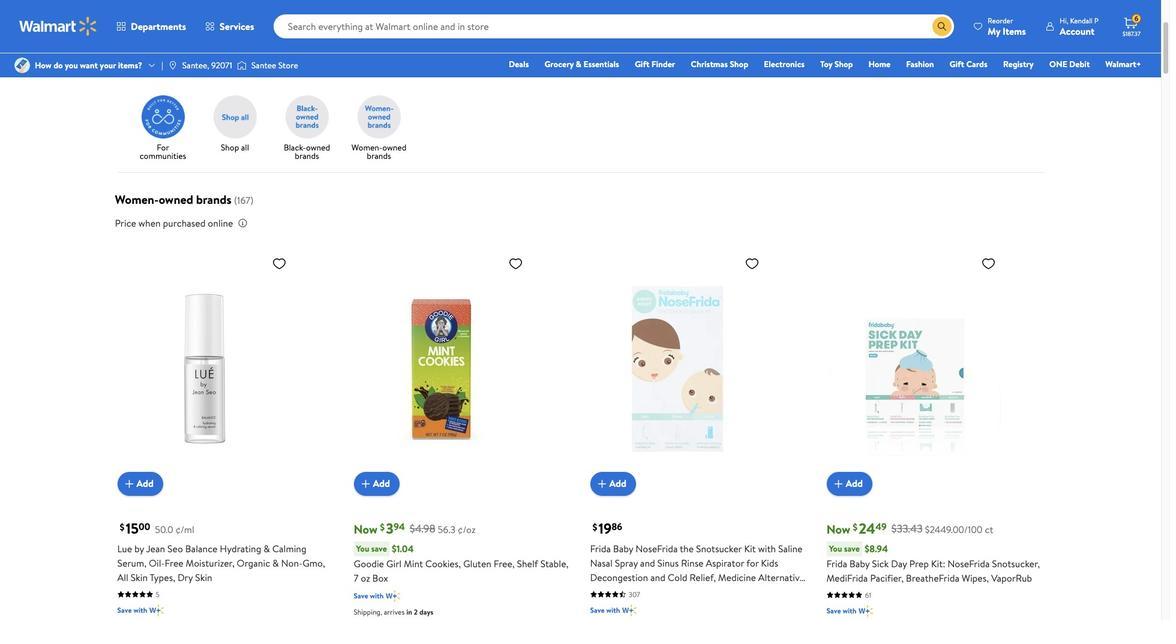 Task type: vqa. For each thing, say whether or not it's contained in the screenshot.
You corresponding to 3
yes



Task type: describe. For each thing, give the bounding box(es) containing it.
hi, kendall p account
[[1060, 15, 1099, 38]]

shop for toy shop
[[835, 58, 853, 70]]

94
[[394, 520, 405, 533]]

women-owned. at least fifty-one percent��ownership certified by the women���s business enterprise national council.�� image
[[258, 0, 903, 10]]

|
[[161, 59, 163, 71]]

walmart plus image for 50.0 ¢/ml
[[150, 605, 164, 617]]

for communities
[[140, 141, 186, 162]]

grocery & essentials
[[545, 58, 619, 70]]

kendall
[[1070, 15, 1093, 26]]

search icon image
[[937, 22, 947, 31]]

the
[[680, 542, 694, 555]]

¢/oz
[[458, 523, 476, 536]]

frida inside the frida baby nosefrida the snotsucker kit with saline nasal spray and sinus rinse aspirator for kids decongestion and cold relief, medicine alternative, 3 pieces
[[590, 542, 611, 555]]

$187.37
[[1123, 29, 1141, 38]]

wipes,
[[962, 572, 989, 585]]

one
[[1049, 58, 1067, 70]]

deals
[[509, 58, 529, 70]]

add button for 50.0 ¢/ml
[[117, 472, 163, 496]]

brands inside 'women-owned brands' search field
[[188, 23, 220, 38]]

dry
[[178, 571, 193, 584]]

electronics link
[[759, 58, 810, 71]]

stable,
[[540, 557, 569, 570]]

49
[[876, 520, 887, 533]]

¢/ml
[[175, 523, 194, 536]]

add for $33.43
[[846, 477, 863, 490]]

services
[[220, 20, 254, 33]]

oz
[[361, 572, 370, 585]]

61
[[865, 590, 871, 600]]

alternative,
[[758, 571, 807, 584]]

add button for 19
[[590, 472, 636, 496]]

walmart plus image down 61 at the bottom of page
[[859, 605, 873, 617]]

Walmart Site-Wide search field
[[273, 14, 954, 38]]

add for 19
[[609, 477, 627, 490]]

gift for gift cards
[[950, 58, 964, 70]]

frida baby nosefrida the snotsucker kit with saline nasal spray and sinus rinse aspirator for kids decongestion and cold relief, medicine alternative, 3 pieces
[[590, 542, 807, 599]]

do
[[54, 59, 63, 71]]

for communities�� image
[[141, 95, 185, 138]]

save for 50.0 ¢/ml
[[117, 605, 132, 615]]

how do you want your items?
[[35, 59, 142, 71]]

15
[[126, 518, 139, 539]]

want
[[80, 59, 98, 71]]

black-owned brands link
[[276, 95, 338, 162]]

save for 19
[[590, 605, 605, 615]]

shipping, arrives in 2 days
[[354, 607, 433, 617]]

add button for $4.98
[[354, 472, 400, 496]]

women- inside women-owned brands
[[351, 141, 382, 153]]

grocery & essentials link
[[539, 58, 625, 71]]

one debit link
[[1044, 58, 1095, 71]]

in
[[406, 607, 412, 617]]

pieces
[[598, 585, 624, 599]]

5
[[156, 590, 160, 600]]

add to favorites list, goodie girl mint cookies, gluten free, shelf stable, 7 oz box image
[[509, 256, 523, 271]]

$ inside now $ 24 49 $33.43 $2449.00/100 ct
[[853, 521, 858, 534]]

$ inside $ 19 86
[[593, 521, 597, 534]]

24
[[859, 518, 876, 539]]

shop for christmas shop
[[730, 58, 748, 70]]

add to cart image
[[831, 477, 846, 491]]

medicine
[[718, 571, 756, 584]]

sinus
[[657, 557, 679, 570]]

how
[[35, 59, 51, 71]]

Search search field
[[273, 14, 954, 38]]

santee, 92071
[[182, 59, 232, 71]]

you
[[65, 59, 78, 71]]

black-owned brands�� image
[[285, 95, 329, 138]]

deals link
[[503, 58, 534, 71]]

my
[[988, 24, 1001, 38]]

christmas shop
[[691, 58, 748, 70]]

fashion link
[[901, 58, 940, 71]]

brands up online on the top of the page
[[196, 191, 232, 207]]

cards
[[966, 58, 988, 70]]

santee
[[251, 59, 276, 71]]

nasal
[[590, 557, 613, 570]]

search image
[[125, 56, 134, 66]]

shop all
[[221, 141, 249, 153]]

add to cart image for $
[[359, 477, 373, 491]]

p
[[1095, 15, 1099, 26]]

walmart plus image for $4.98
[[386, 590, 400, 602]]

6 $187.37
[[1123, 13, 1141, 38]]

walmart image
[[19, 17, 97, 36]]

frida baby nosefrida the snotsucker kit with saline nasal spray and sinus rinse aspirator for kids decongestion and cold relief, medicine alternative, 3 pieces image
[[590, 251, 764, 486]]

0 vertical spatial and
[[640, 557, 655, 570]]

legal information image
[[238, 218, 248, 228]]

with for 50.0 ¢/ml
[[133, 605, 147, 615]]

one debit
[[1049, 58, 1090, 70]]

debit
[[1069, 58, 1090, 70]]

save with for 50.0 ¢/ml
[[117, 605, 147, 615]]

gluten
[[463, 557, 491, 570]]

jean
[[146, 542, 165, 555]]

decongestion
[[590, 571, 648, 584]]

2 skin from the left
[[195, 571, 212, 584]]

$ inside now $ 3 94 $4.98 56.3 ¢/oz
[[380, 521, 385, 534]]

aspirator
[[706, 557, 744, 570]]

gmo,
[[303, 557, 325, 570]]

free
[[165, 557, 183, 570]]

goodie girl mint cookies, gluten free, shelf stable, 7 oz box image
[[354, 251, 528, 486]]

owned inside search field
[[154, 23, 185, 38]]

vaporrub
[[991, 572, 1032, 585]]

santee,
[[182, 59, 209, 71]]

save with down "medifrida"
[[827, 606, 857, 616]]

with inside the frida baby nosefrida the snotsucker kit with saline nasal spray and sinus rinse aspirator for kids decongestion and cold relief, medicine alternative, 3 pieces
[[758, 542, 776, 555]]

home
[[869, 58, 891, 70]]

now for 24
[[827, 521, 851, 537]]

women-owned brands inside search field
[[115, 23, 220, 38]]

you save $1.04 goodie girl mint cookies, gluten free, shelf stable, 7 oz box
[[354, 542, 569, 585]]

arrives
[[384, 607, 405, 617]]

add to favorites list, frida baby sick day prep kit: nosefrida snotsucker, medifrida pacifier, breathefrida wipes, vaporrub image
[[981, 256, 996, 271]]

black-
[[284, 141, 306, 153]]

hydrating
[[220, 542, 261, 555]]

organic
[[237, 557, 270, 570]]

save down "medifrida"
[[827, 606, 841, 616]]

add for 50.0 ¢/ml
[[137, 477, 154, 490]]

you save $8.94 frida baby sick day prep kit: nosefrida snotsucker, medifrida pacifier, breathefrida wipes, vaporrub
[[827, 542, 1040, 585]]

spray
[[615, 557, 638, 570]]

0 horizontal spatial &
[[264, 542, 270, 555]]

now for 3
[[354, 521, 378, 537]]

moisturizer,
[[186, 557, 235, 570]]

toy shop
[[820, 58, 853, 70]]

days
[[419, 607, 433, 617]]

baby inside you save $8.94 frida baby sick day prep kit: nosefrida snotsucker, medifrida pacifier, breathefrida wipes, vaporrub
[[850, 557, 870, 570]]

3 inside the frida baby nosefrida the snotsucker kit with saline nasal spray and sinus rinse aspirator for kids decongestion and cold relief, medicine alternative, 3 pieces
[[590, 585, 595, 599]]

$33.43
[[892, 522, 923, 537]]

56.3
[[438, 523, 455, 536]]

medifrida
[[827, 572, 868, 585]]



Task type: locate. For each thing, give the bounding box(es) containing it.
7
[[354, 572, 359, 585]]

walmart plus image
[[386, 590, 400, 602], [150, 605, 164, 617], [623, 605, 637, 617], [859, 605, 873, 617]]

0 horizontal spatial gift
[[635, 58, 650, 70]]

gift left cards
[[950, 58, 964, 70]]

save left $8.94
[[844, 543, 860, 555]]

add to favorites list, lue by jean seo balance hydrating & calming serum, oil-free moisturizer, organic & non-gmo, all skin types, dry skin image
[[272, 256, 287, 271]]

3 add to cart image from the left
[[595, 477, 609, 491]]

0 horizontal spatial baby
[[613, 542, 633, 555]]

add to cart image for 15
[[122, 477, 137, 491]]

frida
[[590, 542, 611, 555], [827, 557, 847, 570]]

frida inside you save $8.94 frida baby sick day prep kit: nosefrida snotsucker, medifrida pacifier, breathefrida wipes, vaporrub
[[827, 557, 847, 570]]

1 horizontal spatial  image
[[168, 61, 178, 70]]

nosefrida up sinus
[[636, 542, 678, 555]]

2 horizontal spatial &
[[576, 58, 582, 70]]

$ left 15 at left bottom
[[120, 521, 124, 534]]

brands
[[188, 23, 220, 38], [295, 150, 319, 162], [367, 150, 391, 162], [196, 191, 232, 207]]

1 save from the left
[[371, 543, 387, 555]]

baby inside the frida baby nosefrida the snotsucker kit with saline nasal spray and sinus rinse aspirator for kids decongestion and cold relief, medicine alternative, 3 pieces
[[613, 542, 633, 555]]

0 horizontal spatial skin
[[131, 571, 148, 584]]

kids
[[761, 557, 778, 570]]

owned down "black-owned brands��" image
[[306, 141, 330, 153]]

2 add button from the left
[[354, 472, 400, 496]]

save with for $4.98
[[354, 591, 384, 601]]

brands inside women-owned brands
[[367, 150, 391, 162]]

4 add button from the left
[[827, 472, 873, 496]]

skin down "serum,"
[[131, 571, 148, 584]]

reorder
[[988, 15, 1013, 26]]

0 vertical spatial 3
[[386, 518, 394, 539]]

shop all�� image
[[213, 95, 257, 138]]

cold
[[668, 571, 687, 584]]

lue by jean seo balance hydrating & calming serum, oil-free moisturizer, organic & non-gmo, all skin types, dry skin image
[[117, 251, 291, 486]]

women-owned brands
[[115, 23, 220, 38], [351, 141, 406, 162]]

toy
[[820, 58, 833, 70]]

nosefrida up wipes,
[[948, 557, 990, 570]]

home link
[[863, 58, 896, 71]]

save
[[354, 591, 368, 601], [117, 605, 132, 615], [590, 605, 605, 615], [827, 606, 841, 616]]

1 vertical spatial baby
[[850, 557, 870, 570]]

1 horizontal spatial gift
[[950, 58, 964, 70]]

finder
[[652, 58, 675, 70]]

shop left all
[[221, 141, 239, 153]]

0 horizontal spatial 3
[[386, 518, 394, 539]]

add up 86
[[609, 477, 627, 490]]

and down sinus
[[651, 571, 665, 584]]

now left 24 on the bottom right of page
[[827, 521, 851, 537]]

0 vertical spatial women-owned brands
[[115, 23, 220, 38]]

all
[[117, 571, 128, 584]]

gift finder link
[[629, 58, 681, 71]]

you up "medifrida"
[[829, 543, 842, 555]]

women- down women-owned brands image on the top of the page
[[351, 141, 382, 153]]

3 $ from the left
[[593, 521, 597, 534]]

purchased
[[163, 216, 206, 230]]

3
[[386, 518, 394, 539], [590, 585, 595, 599]]

add button for $33.43
[[827, 472, 873, 496]]

now inside now $ 3 94 $4.98 56.3 ¢/oz
[[354, 521, 378, 537]]

women- up search image
[[115, 23, 154, 38]]

gift left finder
[[635, 58, 650, 70]]

0 vertical spatial frida
[[590, 542, 611, 555]]

with down pieces
[[606, 605, 620, 615]]

(167)
[[234, 194, 254, 207]]

types,
[[150, 571, 175, 584]]

with down "serum,"
[[133, 605, 147, 615]]

add to cart image
[[122, 477, 137, 491], [359, 477, 373, 491], [595, 477, 609, 491]]

hi,
[[1060, 15, 1069, 26]]

4 $ from the left
[[853, 521, 858, 534]]

1 gift from the left
[[635, 58, 650, 70]]

departments
[[131, 20, 186, 33]]

mint
[[404, 557, 423, 570]]

kit:
[[931, 557, 945, 570]]

ct
[[985, 523, 993, 536]]

add button up 94
[[354, 472, 400, 496]]

1 horizontal spatial skin
[[195, 571, 212, 584]]

save for 24
[[844, 543, 860, 555]]

nosefrida inside you save $8.94 frida baby sick day prep kit: nosefrida snotsucker, medifrida pacifier, breathefrida wipes, vaporrub
[[948, 557, 990, 570]]

skin down moisturizer,
[[195, 571, 212, 584]]

add to favorites list, frida baby nosefrida the snotsucker kit with saline nasal spray and sinus rinse aspirator for kids decongestion and cold relief, medicine alternative, 3 pieces image
[[745, 256, 759, 271]]

add up 24 on the bottom right of page
[[846, 477, 863, 490]]

2 you from the left
[[829, 543, 842, 555]]

women-
[[115, 23, 154, 38], [351, 141, 382, 153], [115, 191, 159, 207]]

owned down women-owned brands image on the top of the page
[[382, 141, 406, 153]]

3 add from the left
[[609, 477, 627, 490]]

2 vertical spatial women-
[[115, 191, 159, 207]]

0 vertical spatial nosefrida
[[636, 542, 678, 555]]

brands inside black-owned brands
[[295, 150, 319, 162]]

women-owned brands down women-owned brands image on the top of the page
[[351, 141, 406, 162]]

19
[[599, 518, 612, 539]]

girl
[[386, 557, 402, 570]]

1 now from the left
[[354, 521, 378, 537]]

gift cards
[[950, 58, 988, 70]]

walmart plus image down the '5'
[[150, 605, 164, 617]]

with down "medifrida"
[[843, 606, 857, 616]]

walmart plus image down 307
[[623, 605, 637, 617]]

brands up santee, 92071
[[188, 23, 220, 38]]

you inside you save $8.94 frida baby sick day prep kit: nosefrida snotsucker, medifrida pacifier, breathefrida wipes, vaporrub
[[829, 543, 842, 555]]

toy shop link
[[815, 58, 858, 71]]

snotsucker,
[[992, 557, 1040, 570]]

2 horizontal spatial shop
[[835, 58, 853, 70]]

sick
[[872, 557, 889, 570]]

now $ 3 94 $4.98 56.3 ¢/oz
[[354, 518, 476, 539]]

seo
[[167, 542, 183, 555]]

you for 24
[[829, 543, 842, 555]]

your
[[100, 59, 116, 71]]

0 horizontal spatial now
[[354, 521, 378, 537]]

& left non-
[[272, 557, 279, 570]]

now left 94
[[354, 521, 378, 537]]

2 horizontal spatial add to cart image
[[595, 477, 609, 491]]

shop right toy
[[835, 58, 853, 70]]

0 horizontal spatial women-owned brands
[[115, 23, 220, 38]]

add button up 86
[[590, 472, 636, 496]]

free,
[[494, 557, 515, 570]]

baby up "medifrida"
[[850, 557, 870, 570]]

save inside you save $1.04 goodie girl mint cookies, gluten free, shelf stable, 7 oz box
[[371, 543, 387, 555]]

you inside you save $1.04 goodie girl mint cookies, gluten free, shelf stable, 7 oz box
[[356, 543, 369, 555]]

save down pieces
[[590, 605, 605, 615]]

owned inside black-owned brands
[[306, 141, 330, 153]]

save inside you save $8.94 frida baby sick day prep kit: nosefrida snotsucker, medifrida pacifier, breathefrida wipes, vaporrub
[[844, 543, 860, 555]]

2 $ from the left
[[380, 521, 385, 534]]

add
[[137, 477, 154, 490], [373, 477, 390, 490], [609, 477, 627, 490], [846, 477, 863, 490]]

walmart plus image for 19
[[623, 605, 637, 617]]

baby up spray
[[613, 542, 633, 555]]

santee store
[[251, 59, 298, 71]]

nosefrida inside the frida baby nosefrida the snotsucker kit with saline nasal spray and sinus rinse aspirator for kids decongestion and cold relief, medicine alternative, 3 pieces
[[636, 542, 678, 555]]

and left sinus
[[640, 557, 655, 570]]

0 horizontal spatial add to cart image
[[122, 477, 137, 491]]

cookies,
[[425, 557, 461, 570]]

86
[[612, 520, 622, 533]]

1 horizontal spatial frida
[[827, 557, 847, 570]]

2 add from the left
[[373, 477, 390, 490]]

1 vertical spatial women-owned brands
[[351, 141, 406, 162]]

2 add to cart image from the left
[[359, 477, 373, 491]]

items
[[1003, 24, 1026, 38]]

owned up the price when purchased online
[[159, 191, 193, 207]]

1 vertical spatial women-
[[351, 141, 382, 153]]

1 vertical spatial 3
[[590, 585, 595, 599]]

4 add from the left
[[846, 477, 863, 490]]

add for $4.98
[[373, 477, 390, 490]]

brands down "black-owned brands��" image
[[295, 150, 319, 162]]

1 horizontal spatial baby
[[850, 557, 870, 570]]

add up 00
[[137, 477, 154, 490]]

1 add to cart image from the left
[[122, 477, 137, 491]]

online
[[208, 216, 233, 230]]

3 up the $1.04
[[386, 518, 394, 539]]

add button up 24 on the bottom right of page
[[827, 472, 873, 496]]

& up the organic
[[264, 542, 270, 555]]

$
[[120, 521, 124, 534], [380, 521, 385, 534], [593, 521, 597, 534], [853, 521, 858, 534]]

for
[[157, 141, 169, 153]]

and
[[640, 557, 655, 570], [651, 571, 665, 584]]

2 gift from the left
[[950, 58, 964, 70]]

1 $ from the left
[[120, 521, 124, 534]]

women- up price
[[115, 191, 159, 207]]

communities
[[140, 150, 186, 162]]

1 horizontal spatial add to cart image
[[359, 477, 373, 491]]

shop right christmas
[[730, 58, 748, 70]]

women-owned brands up | in the left top of the page
[[115, 23, 220, 38]]

1 horizontal spatial save
[[844, 543, 860, 555]]

save for $4.98
[[354, 591, 368, 601]]

& right grocery
[[576, 58, 582, 70]]

1 horizontal spatial nosefrida
[[948, 557, 990, 570]]

save with
[[354, 591, 384, 601], [117, 605, 147, 615], [590, 605, 620, 615], [827, 606, 857, 616]]

you for 3
[[356, 543, 369, 555]]

2 now from the left
[[827, 521, 851, 537]]

owned
[[154, 23, 185, 38], [306, 141, 330, 153], [382, 141, 406, 153], [159, 191, 193, 207]]

 image for santee, 92071
[[168, 61, 178, 70]]

women- inside search field
[[115, 23, 154, 38]]

women-owned brands image
[[357, 95, 401, 138]]

1 add button from the left
[[117, 472, 163, 496]]

$ inside $ 15 00 50.0 ¢/ml lue by jean seo balance hydrating & calming serum, oil-free moisturizer, organic & non-gmo, all skin types, dry skin
[[120, 521, 124, 534]]

3 left pieces
[[590, 585, 595, 599]]

black-owned brands
[[284, 141, 330, 162]]

price when purchased online
[[115, 216, 233, 230]]

save with up the shipping,
[[354, 591, 384, 601]]

day
[[891, 557, 907, 570]]

Search in Women-owned brands search field
[[115, 47, 477, 76]]

 image
[[237, 59, 247, 71]]

save with down pieces
[[590, 605, 620, 615]]

goodie
[[354, 557, 384, 570]]

save up the shipping,
[[354, 591, 368, 601]]

add up now $ 3 94 $4.98 56.3 ¢/oz
[[373, 477, 390, 490]]

owned up | in the left top of the page
[[154, 23, 185, 38]]

 image for how do you want your items?
[[14, 58, 30, 73]]

1 horizontal spatial women-owned brands
[[351, 141, 406, 162]]

now $ 24 49 $33.43 $2449.00/100 ct
[[827, 518, 993, 539]]

breathefrida
[[906, 572, 960, 585]]

shop all link
[[204, 95, 266, 154]]

with up kids
[[758, 542, 776, 555]]

 image left how
[[14, 58, 30, 73]]

pacifier,
[[870, 572, 904, 585]]

women-owned brands (167)
[[115, 191, 254, 207]]

1 vertical spatial &
[[264, 542, 270, 555]]

0 horizontal spatial save
[[371, 543, 387, 555]]

0 horizontal spatial nosefrida
[[636, 542, 678, 555]]

1 skin from the left
[[131, 571, 148, 584]]

now inside now $ 24 49 $33.43 $2449.00/100 ct
[[827, 521, 851, 537]]

1 horizontal spatial you
[[829, 543, 842, 555]]

save up goodie
[[371, 543, 387, 555]]

2 save from the left
[[844, 543, 860, 555]]

prep
[[910, 557, 929, 570]]

 image
[[14, 58, 30, 73], [168, 61, 178, 70]]

fashion
[[906, 58, 934, 70]]

0 vertical spatial &
[[576, 58, 582, 70]]

gift cards link
[[944, 58, 993, 71]]

gift finder
[[635, 58, 675, 70]]

save for 3
[[371, 543, 387, 555]]

$4.98
[[410, 522, 435, 537]]

1 horizontal spatial &
[[272, 557, 279, 570]]

christmas shop link
[[686, 58, 754, 71]]

0 horizontal spatial shop
[[221, 141, 239, 153]]

2 vertical spatial &
[[272, 557, 279, 570]]

gift for gift finder
[[635, 58, 650, 70]]

$ left 19
[[593, 521, 597, 534]]

 image right | in the left top of the page
[[168, 61, 178, 70]]

0 horizontal spatial  image
[[14, 58, 30, 73]]

with for 19
[[606, 605, 620, 615]]

50.0
[[155, 523, 173, 536]]

1 vertical spatial and
[[651, 571, 665, 584]]

$ left 24 on the bottom right of page
[[853, 521, 858, 534]]

1 vertical spatial frida
[[827, 557, 847, 570]]

$ left 94
[[380, 521, 385, 534]]

0 vertical spatial baby
[[613, 542, 633, 555]]

save down all
[[117, 605, 132, 615]]

1 add from the left
[[137, 477, 154, 490]]

save with down all
[[117, 605, 147, 615]]

with down box
[[370, 591, 384, 601]]

with
[[758, 542, 776, 555], [370, 591, 384, 601], [133, 605, 147, 615], [606, 605, 620, 615], [843, 606, 857, 616]]

brands down women-owned brands image on the top of the page
[[367, 150, 391, 162]]

3 add button from the left
[[590, 472, 636, 496]]

christmas
[[691, 58, 728, 70]]

1 vertical spatial nosefrida
[[948, 557, 990, 570]]

0 horizontal spatial frida
[[590, 542, 611, 555]]

Women-owned brands search field
[[101, 23, 1061, 76]]

you up goodie
[[356, 543, 369, 555]]

with for $4.98
[[370, 591, 384, 601]]

1 horizontal spatial 3
[[590, 585, 595, 599]]

0 horizontal spatial you
[[356, 543, 369, 555]]

women-owned brands link
[[348, 95, 410, 162]]

walmart plus image up shipping, arrives in 2 days
[[386, 590, 400, 602]]

shop
[[730, 58, 748, 70], [835, 58, 853, 70], [221, 141, 239, 153]]

serum,
[[117, 557, 146, 570]]

by
[[134, 542, 144, 555]]

frida up "nasal" on the right
[[590, 542, 611, 555]]

frida baby sick day prep kit: nosefrida snotsucker, medifrida pacifier, breathefrida wipes, vaporrub image
[[827, 251, 1001, 486]]

1 horizontal spatial now
[[827, 521, 851, 537]]

gift
[[635, 58, 650, 70], [950, 58, 964, 70]]

balance
[[185, 542, 218, 555]]

walmart+
[[1106, 58, 1141, 70]]

frida up "medifrida"
[[827, 557, 847, 570]]

0 vertical spatial women-
[[115, 23, 154, 38]]

1 horizontal spatial shop
[[730, 58, 748, 70]]

price
[[115, 216, 136, 230]]

add button up 00
[[117, 472, 163, 496]]

save with for 19
[[590, 605, 620, 615]]

1 you from the left
[[356, 543, 369, 555]]



